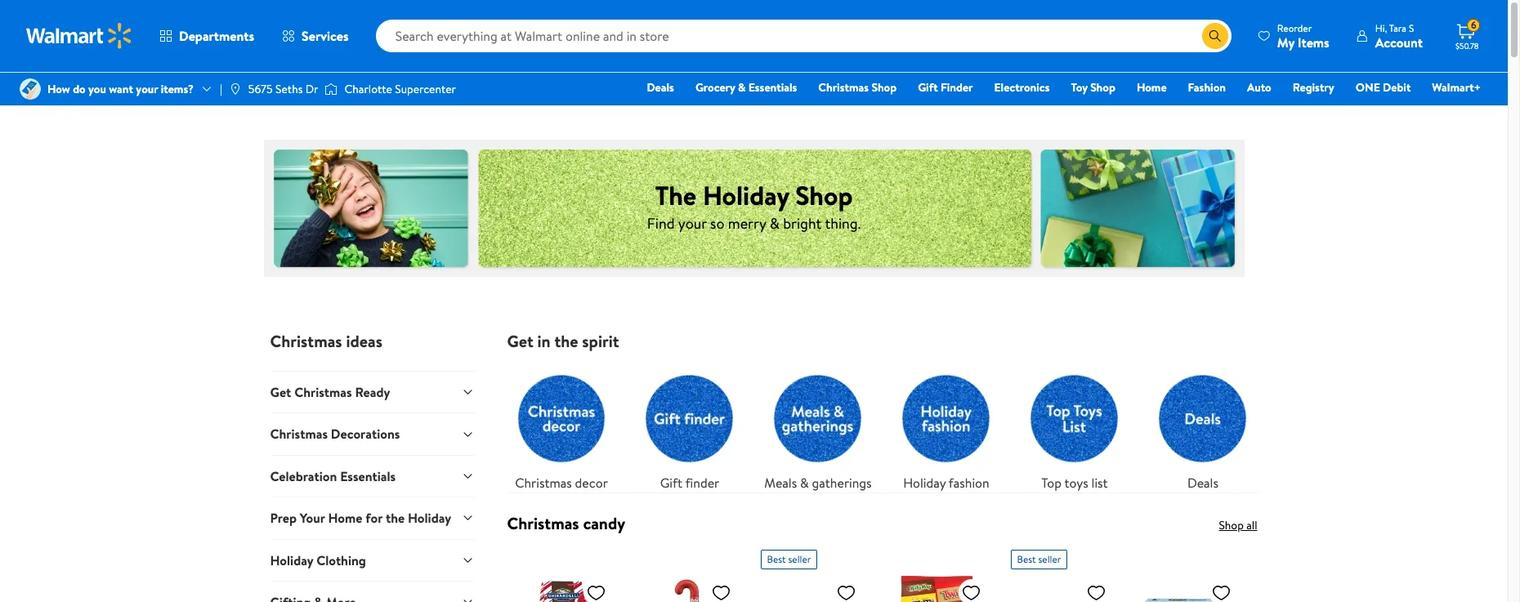 Task type: describe. For each thing, give the bounding box(es) containing it.
christmas for christmas ideas
[[270, 330, 342, 352]]

best for first product group from right
[[1017, 553, 1036, 566]]

1 horizontal spatial home
[[1137, 79, 1167, 96]]

5675 seths dr
[[248, 81, 318, 97]]

search icon image
[[1209, 29, 1222, 43]]

meals
[[764, 474, 797, 492]]

hi,
[[1375, 21, 1387, 35]]

hershey's kisses grinch milk chocolate christmas candy, bag 9.5 oz image
[[1011, 576, 1113, 602]]

add to favorites list, peeps marshmallow snowmen, christmas candy, 3 count (1.5 ounce) image
[[1212, 583, 1231, 602]]

6
[[1471, 18, 1477, 32]]

gift finder link
[[911, 78, 980, 96]]

0 horizontal spatial deals
[[647, 79, 674, 96]]

prep your home for the holiday
[[270, 509, 451, 527]]

the inside dropdown button
[[386, 509, 405, 527]]

get christmas ready
[[270, 383, 390, 401]]

best for first product group from the left
[[767, 553, 786, 566]]

spirit
[[582, 330, 619, 352]]

seller for first product group from right
[[1038, 553, 1061, 566]]

christmas candy
[[507, 512, 625, 535]]

meals & gatherings link
[[764, 365, 872, 493]]

do
[[73, 81, 86, 97]]

m&m's, snickers & twix & milky way milk chocolate christmas candy variety pack - 140 ct image
[[886, 576, 988, 602]]

items?
[[161, 81, 194, 97]]

meals & gatherings
[[764, 474, 872, 492]]

celebration essentials button
[[270, 455, 474, 497]]

gift finder link
[[635, 365, 744, 493]]

0 vertical spatial essentials
[[749, 79, 797, 96]]

christmas shop link
[[811, 78, 904, 96]]

one debit
[[1356, 79, 1411, 96]]

christmas for christmas shop
[[818, 79, 869, 96]]

you
[[88, 81, 106, 97]]

hi, tara s account
[[1375, 21, 1423, 51]]

find
[[647, 213, 675, 233]]

top
[[1041, 474, 1062, 492]]

get for get in the spirit
[[507, 330, 534, 352]]

services
[[302, 27, 349, 45]]

hershey's kisses milk chocolate christmas candy, bag 10.1 oz image
[[761, 576, 863, 602]]

one
[[1356, 79, 1380, 96]]

electronics
[[994, 79, 1050, 96]]

fashion
[[1188, 79, 1226, 96]]

walmart+
[[1432, 79, 1481, 96]]

$50.78
[[1456, 40, 1479, 51]]

gift for gift finder
[[918, 79, 938, 96]]

christmas decorations button
[[270, 413, 474, 455]]

your for do
[[136, 81, 158, 97]]

holiday clothing button
[[270, 539, 474, 581]]

seths
[[275, 81, 303, 97]]

in
[[537, 330, 551, 352]]

& for grocery
[[738, 79, 746, 96]]

0 vertical spatial deals link
[[639, 78, 682, 96]]

prep
[[270, 509, 297, 527]]

& inside the holiday shop find your so merry & bright thing.
[[770, 213, 780, 233]]

|
[[220, 81, 222, 97]]

grocery & essentials
[[695, 79, 797, 96]]

get for get christmas ready
[[270, 383, 291, 401]]

fashion link
[[1181, 78, 1233, 96]]

decor
[[575, 474, 608, 492]]

5675
[[248, 81, 273, 97]]

essentials inside dropdown button
[[340, 467, 396, 485]]

top toys list
[[1041, 474, 1108, 492]]

departments button
[[145, 16, 268, 56]]

add to favorites list, hershey's kisses milk chocolate christmas candy, bag 10.1 oz image
[[837, 583, 856, 602]]

ready
[[355, 383, 390, 401]]

registry
[[1293, 79, 1334, 96]]

add to favorites list, hershey's kisses grinch milk chocolate christmas candy, bag 9.5 oz image
[[1087, 583, 1106, 602]]

gift for gift finder
[[660, 474, 683, 492]]

get christmas ready button
[[270, 371, 474, 413]]

candy
[[583, 512, 625, 535]]

holiday clothing
[[270, 551, 366, 569]]

1 product group from the left
[[761, 544, 863, 602]]

all
[[1247, 517, 1257, 534]]

reorder
[[1277, 21, 1312, 35]]

Search search field
[[376, 20, 1232, 52]]

finder
[[685, 474, 719, 492]]

how
[[47, 81, 70, 97]]

finder
[[941, 79, 973, 96]]

account
[[1375, 33, 1423, 51]]

christmas ideas
[[270, 330, 382, 352]]

add to favorites list, m&m's, snickers & twix & milky way milk chocolate christmas candy variety pack - 140 ct image
[[962, 583, 981, 602]]

home link
[[1129, 78, 1174, 96]]

a little girl is pictured smiling with her hand on her face and she's wearing a black sweater with green and gold gift bows all over. green, blue and gold gift boxes are shown. the holiday shop. find your so merry and bright thing image
[[264, 138, 1244, 279]]

registry link
[[1285, 78, 1342, 96]]

the holiday shop find your so merry & bright thing.
[[647, 177, 861, 233]]

one debit link
[[1348, 78, 1418, 96]]

celebration
[[270, 467, 337, 485]]

christmas for christmas decorations
[[270, 425, 328, 443]]



Task type: locate. For each thing, give the bounding box(es) containing it.
1 horizontal spatial product group
[[1011, 544, 1113, 602]]

for
[[366, 509, 383, 527]]

deals
[[647, 79, 674, 96], [1187, 474, 1219, 492]]

best seller for first product group from right
[[1017, 553, 1061, 566]]

holiday fashion link
[[892, 365, 1001, 493]]

decorations
[[331, 425, 400, 443]]

Walmart Site-Wide search field
[[376, 20, 1232, 52]]

your right want on the left of the page
[[136, 81, 158, 97]]

debit
[[1383, 79, 1411, 96]]

1 horizontal spatial the
[[555, 330, 578, 352]]

best seller up hershey's kisses milk chocolate christmas candy, bag 10.1 oz image
[[767, 553, 811, 566]]

get inside "dropdown button"
[[270, 383, 291, 401]]

toys
[[1065, 474, 1088, 492]]

christmas decor
[[515, 474, 608, 492]]

charlotte
[[344, 81, 392, 97]]

departments
[[179, 27, 254, 45]]

gift finder
[[918, 79, 973, 96]]

christmas up christmas candy
[[515, 474, 572, 492]]

gift inside list
[[660, 474, 683, 492]]

toy shop link
[[1064, 78, 1123, 96]]

grocery & essentials link
[[688, 78, 805, 96]]

1 horizontal spatial essentials
[[749, 79, 797, 96]]

the right for
[[386, 509, 405, 527]]

& right merry
[[770, 213, 780, 233]]

tara
[[1389, 21, 1407, 35]]

2 best seller from the left
[[1017, 553, 1061, 566]]

1 horizontal spatial deals link
[[1149, 365, 1257, 493]]

0 horizontal spatial get
[[270, 383, 291, 401]]

shop inside the holiday shop find your so merry & bright thing.
[[795, 177, 853, 213]]

christmas down walmart site-wide search box
[[818, 79, 869, 96]]

& right meals
[[800, 474, 809, 492]]

0 vertical spatial &
[[738, 79, 746, 96]]

1 horizontal spatial your
[[678, 213, 707, 233]]

ideas
[[346, 330, 382, 352]]

fashion
[[949, 474, 990, 492]]

0 vertical spatial the
[[555, 330, 578, 352]]

your
[[136, 81, 158, 97], [678, 213, 707, 233]]

& inside list
[[800, 474, 809, 492]]

1 horizontal spatial  image
[[229, 83, 242, 96]]

the
[[655, 177, 697, 213]]

1 vertical spatial get
[[270, 383, 291, 401]]

add to favorites list, ghirardelli dark chocolate peppermint bark chocolate squares, layered dark chocolate and white chocolate candy, 7.7 oz bag image
[[586, 583, 606, 602]]

deals link
[[639, 78, 682, 96], [1149, 365, 1257, 493]]

gift
[[918, 79, 938, 96], [660, 474, 683, 492]]

0 horizontal spatial  image
[[20, 78, 41, 100]]

auto link
[[1240, 78, 1279, 96]]

home inside dropdown button
[[328, 509, 362, 527]]

toy shop
[[1071, 79, 1116, 96]]

1 horizontal spatial best seller
[[1017, 553, 1061, 566]]

your
[[300, 509, 325, 527]]

 image
[[20, 78, 41, 100], [325, 81, 338, 97], [229, 83, 242, 96]]

0 horizontal spatial seller
[[788, 553, 811, 566]]

& for meals
[[800, 474, 809, 492]]

0 vertical spatial get
[[507, 330, 534, 352]]

1 vertical spatial home
[[328, 509, 362, 527]]

holiday inside 'link'
[[903, 474, 946, 492]]

christmas inside list
[[515, 474, 572, 492]]

shop all
[[1219, 517, 1257, 534]]

best seller for first product group from the left
[[767, 553, 811, 566]]

christmas inside "dropdown button"
[[294, 383, 352, 401]]

6 $50.78
[[1456, 18, 1479, 51]]

bright
[[783, 213, 822, 233]]

s
[[1409, 21, 1414, 35]]

the right in
[[555, 330, 578, 352]]

grocery
[[695, 79, 735, 96]]

0 horizontal spatial home
[[328, 509, 362, 527]]

walmart image
[[26, 23, 132, 49]]

best seller
[[767, 553, 811, 566], [1017, 553, 1061, 566]]

auto
[[1247, 79, 1272, 96]]

0 horizontal spatial best seller
[[767, 553, 811, 566]]

christmas down christmas decor
[[507, 512, 579, 535]]

dr
[[305, 81, 318, 97]]

how do you want your items?
[[47, 81, 194, 97]]

 image right dr
[[325, 81, 338, 97]]

1 best from the left
[[767, 553, 786, 566]]

essentials right grocery
[[749, 79, 797, 96]]

christmas decorations
[[270, 425, 400, 443]]

gift left finder
[[918, 79, 938, 96]]

best seller up hershey's kisses grinch milk chocolate christmas candy, bag 9.5 oz image
[[1017, 553, 1061, 566]]

&
[[738, 79, 746, 96], [770, 213, 780, 233], [800, 474, 809, 492]]

0 vertical spatial gift
[[918, 79, 938, 96]]

& right grocery
[[738, 79, 746, 96]]

2 seller from the left
[[1038, 553, 1061, 566]]

 image left how
[[20, 78, 41, 100]]

 image right '|'
[[229, 83, 242, 96]]

gift left the finder
[[660, 474, 683, 492]]

the
[[555, 330, 578, 352], [386, 509, 405, 527]]

want
[[109, 81, 133, 97]]

0 horizontal spatial your
[[136, 81, 158, 97]]

0 horizontal spatial best
[[767, 553, 786, 566]]

services button
[[268, 16, 363, 56]]

get left in
[[507, 330, 534, 352]]

so
[[710, 213, 725, 233]]

christmas up get christmas ready
[[270, 330, 342, 352]]

reorder my items
[[1277, 21, 1330, 51]]

essentials up prep your home for the holiday dropdown button
[[340, 467, 396, 485]]

1 horizontal spatial seller
[[1038, 553, 1061, 566]]

supercenter
[[395, 81, 456, 97]]

1 horizontal spatial get
[[507, 330, 534, 352]]

holiday inside the holiday shop find your so merry & bright thing.
[[703, 177, 789, 213]]

holiday
[[703, 177, 789, 213], [903, 474, 946, 492], [408, 509, 451, 527], [270, 551, 313, 569]]

your left so
[[678, 213, 707, 233]]

get in the spirit
[[507, 330, 619, 352]]

 image for 5675
[[229, 83, 242, 96]]

christmas
[[818, 79, 869, 96], [270, 330, 342, 352], [294, 383, 352, 401], [270, 425, 328, 443], [515, 474, 572, 492], [507, 512, 579, 535]]

2 vertical spatial &
[[800, 474, 809, 492]]

1 seller from the left
[[788, 553, 811, 566]]

ghirardelli dark chocolate peppermint bark chocolate squares, layered dark chocolate and white chocolate candy, 7.7 oz bag image
[[510, 576, 613, 602]]

2 horizontal spatial &
[[800, 474, 809, 492]]

add to favorites list, kit kat® miniatures milk chocolate wafer christmas candy, plastic cane 1.8 oz image
[[711, 583, 731, 602]]

get down the christmas ideas
[[270, 383, 291, 401]]

1 horizontal spatial best
[[1017, 553, 1036, 566]]

christmas up the christmas decorations
[[294, 383, 352, 401]]

walmart+ link
[[1425, 78, 1488, 96]]

1 vertical spatial essentials
[[340, 467, 396, 485]]

items
[[1298, 33, 1330, 51]]

christmas for christmas candy
[[507, 512, 579, 535]]

home left for
[[328, 509, 362, 527]]

your for holiday
[[678, 213, 707, 233]]

merry
[[728, 213, 766, 233]]

product group
[[761, 544, 863, 602], [1011, 544, 1113, 602]]

christmas inside dropdown button
[[270, 425, 328, 443]]

0 horizontal spatial &
[[738, 79, 746, 96]]

list
[[1092, 474, 1108, 492]]

home
[[1137, 79, 1167, 96], [328, 509, 362, 527]]

thing.
[[825, 213, 861, 233]]

list containing christmas decor
[[497, 351, 1267, 493]]

home left fashion link
[[1137, 79, 1167, 96]]

list
[[497, 351, 1267, 493]]

0 vertical spatial home
[[1137, 79, 1167, 96]]

 image for how
[[20, 78, 41, 100]]

2 horizontal spatial  image
[[325, 81, 338, 97]]

1 horizontal spatial &
[[770, 213, 780, 233]]

gatherings
[[812, 474, 872, 492]]

1 best seller from the left
[[767, 553, 811, 566]]

2 best from the left
[[1017, 553, 1036, 566]]

0 horizontal spatial deals link
[[639, 78, 682, 96]]

0 horizontal spatial product group
[[761, 544, 863, 602]]

celebration essentials
[[270, 467, 396, 485]]

best up hershey's kisses grinch milk chocolate christmas candy, bag 9.5 oz image
[[1017, 553, 1036, 566]]

holiday fashion
[[903, 474, 990, 492]]

get
[[507, 330, 534, 352], [270, 383, 291, 401]]

0 vertical spatial deals
[[647, 79, 674, 96]]

seller up hershey's kisses milk chocolate christmas candy, bag 10.1 oz image
[[788, 553, 811, 566]]

clothing
[[316, 551, 366, 569]]

1 vertical spatial &
[[770, 213, 780, 233]]

0 vertical spatial your
[[136, 81, 158, 97]]

kit kat® miniatures milk chocolate wafer christmas candy, plastic cane 1.8 oz image
[[635, 576, 738, 602]]

christmas up celebration
[[270, 425, 328, 443]]

1 vertical spatial gift
[[660, 474, 683, 492]]

prep your home for the holiday button
[[270, 497, 474, 539]]

my
[[1277, 33, 1295, 51]]

christmas decor link
[[507, 365, 616, 493]]

0 horizontal spatial the
[[386, 509, 405, 527]]

charlotte supercenter
[[344, 81, 456, 97]]

1 horizontal spatial deals
[[1187, 474, 1219, 492]]

seller up hershey's kisses grinch milk chocolate christmas candy, bag 9.5 oz image
[[1038, 553, 1061, 566]]

0 horizontal spatial essentials
[[340, 467, 396, 485]]

1 vertical spatial your
[[678, 213, 707, 233]]

electronics link
[[987, 78, 1057, 96]]

christmas shop
[[818, 79, 897, 96]]

seller for first product group from the left
[[788, 553, 811, 566]]

top toys list link
[[1020, 365, 1129, 493]]

shop all link
[[1219, 517, 1257, 534]]

0 horizontal spatial gift
[[660, 474, 683, 492]]

1 vertical spatial deals link
[[1149, 365, 1257, 493]]

 image for charlotte
[[325, 81, 338, 97]]

1 vertical spatial deals
[[1187, 474, 1219, 492]]

shop
[[872, 79, 897, 96], [1090, 79, 1116, 96], [795, 177, 853, 213], [1219, 517, 1244, 534]]

2 product group from the left
[[1011, 544, 1113, 602]]

1 vertical spatial the
[[386, 509, 405, 527]]

christmas for christmas decor
[[515, 474, 572, 492]]

1 horizontal spatial gift
[[918, 79, 938, 96]]

peeps marshmallow snowmen, christmas candy, 3 count (1.5 ounce) image
[[1136, 576, 1238, 602]]

toy
[[1071, 79, 1088, 96]]

your inside the holiday shop find your so merry & bright thing.
[[678, 213, 707, 233]]

gift finder
[[660, 474, 719, 492]]

best up hershey's kisses milk chocolate christmas candy, bag 10.1 oz image
[[767, 553, 786, 566]]



Task type: vqa. For each thing, say whether or not it's contained in the screenshot.
Essentials to the top
yes



